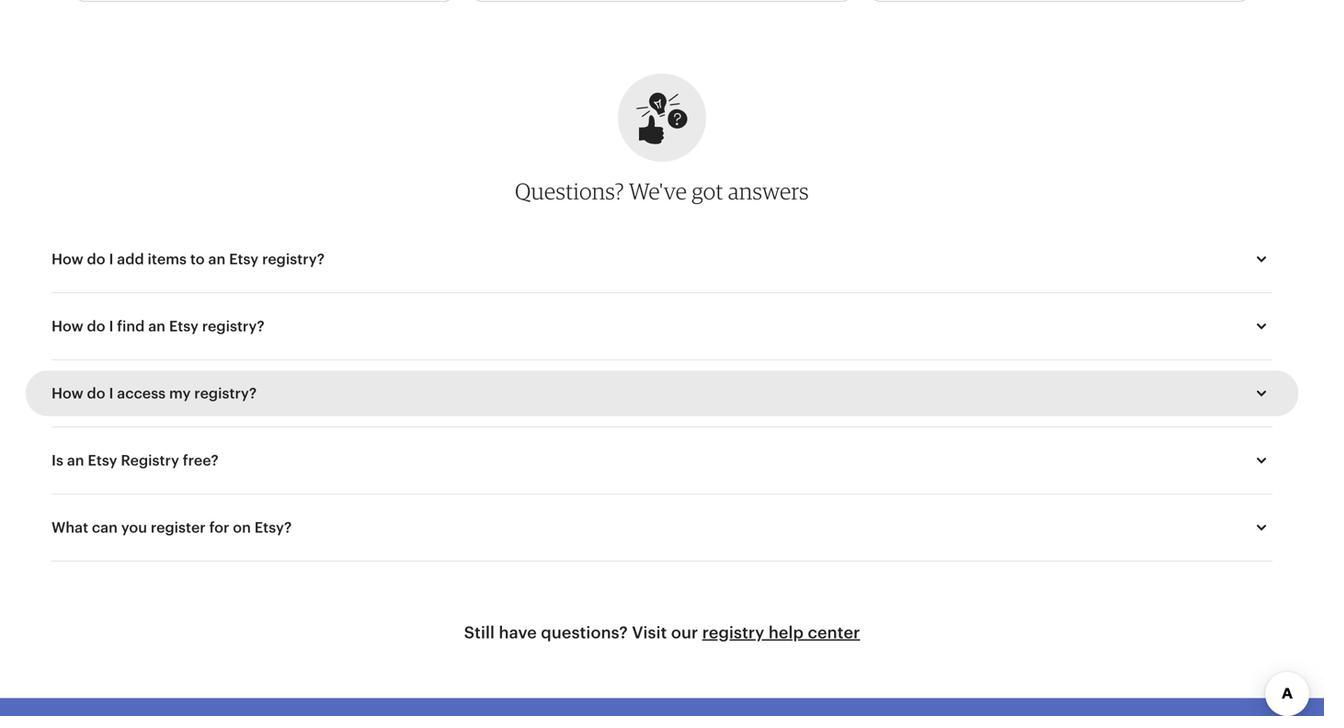 Task type: vqa. For each thing, say whether or not it's contained in the screenshot.
the topmost Etsy
yes



Task type: locate. For each thing, give the bounding box(es) containing it.
do left access
[[87, 386, 105, 402]]

1 vertical spatial how
[[52, 318, 83, 335]]

for
[[209, 520, 229, 536]]

do for access
[[87, 386, 105, 402]]

how
[[52, 251, 83, 268], [52, 318, 83, 335], [52, 386, 83, 402]]

access
[[117, 386, 166, 402]]

an right is
[[67, 453, 84, 469]]

2 vertical spatial how
[[52, 386, 83, 402]]

questions? we've got answers
[[515, 178, 809, 205]]

how do i find an etsy registry? button
[[35, 305, 1290, 349]]

etsy right find
[[169, 318, 199, 335]]

how inside dropdown button
[[52, 386, 83, 402]]

2 vertical spatial an
[[67, 453, 84, 469]]

questions?
[[541, 624, 628, 643]]

0 vertical spatial how
[[52, 251, 83, 268]]

answers
[[729, 178, 809, 205]]

2 vertical spatial i
[[109, 386, 114, 402]]

i left add
[[109, 251, 114, 268]]

do left find
[[87, 318, 105, 335]]

3 do from the top
[[87, 386, 105, 402]]

1 horizontal spatial an
[[148, 318, 166, 335]]

i
[[109, 251, 114, 268], [109, 318, 114, 335], [109, 386, 114, 402]]

0 vertical spatial an
[[208, 251, 226, 268]]

0 vertical spatial do
[[87, 251, 105, 268]]

i for add
[[109, 251, 114, 268]]

items
[[148, 251, 187, 268]]

questions?
[[515, 178, 625, 205]]

0 horizontal spatial an
[[67, 453, 84, 469]]

2 vertical spatial etsy
[[88, 453, 117, 469]]

registry?
[[262, 251, 325, 268], [202, 318, 265, 335], [194, 386, 257, 402]]

1 vertical spatial etsy
[[169, 318, 199, 335]]

i left access
[[109, 386, 114, 402]]

how up is
[[52, 386, 83, 402]]

etsy right is
[[88, 453, 117, 469]]

1 how from the top
[[52, 251, 83, 268]]

1 do from the top
[[87, 251, 105, 268]]

our
[[671, 624, 699, 643]]

0 horizontal spatial etsy
[[88, 453, 117, 469]]

i left find
[[109, 318, 114, 335]]

3 how from the top
[[52, 386, 83, 402]]

0 vertical spatial i
[[109, 251, 114, 268]]

my
[[169, 386, 191, 402]]

do for add
[[87, 251, 105, 268]]

registry
[[703, 624, 765, 643]]

what
[[52, 520, 88, 536]]

etsy
[[229, 251, 259, 268], [169, 318, 199, 335], [88, 453, 117, 469]]

how left find
[[52, 318, 83, 335]]

do left add
[[87, 251, 105, 268]]

2 vertical spatial registry?
[[194, 386, 257, 402]]

etsy?
[[255, 520, 292, 536]]

1 vertical spatial do
[[87, 318, 105, 335]]

how for how do i access my registry?
[[52, 386, 83, 402]]

an right find
[[148, 318, 166, 335]]

an right the to
[[208, 251, 226, 268]]

registry help center link
[[703, 624, 861, 643]]

1 vertical spatial i
[[109, 318, 114, 335]]

i inside dropdown button
[[109, 386, 114, 402]]

registry? inside dropdown button
[[194, 386, 257, 402]]

how do i access my registry?
[[52, 386, 257, 402]]

how left add
[[52, 251, 83, 268]]

etsy right the to
[[229, 251, 259, 268]]

3 i from the top
[[109, 386, 114, 402]]

can
[[92, 520, 118, 536]]

how do i find an etsy registry?
[[52, 318, 265, 335]]

do inside dropdown button
[[87, 386, 105, 402]]

help
[[769, 624, 804, 643]]

2 do from the top
[[87, 318, 105, 335]]

we've
[[629, 178, 688, 205]]

on
[[233, 520, 251, 536]]

1 i from the top
[[109, 251, 114, 268]]

2 i from the top
[[109, 318, 114, 335]]

2 how from the top
[[52, 318, 83, 335]]

have
[[499, 624, 537, 643]]

visit
[[632, 624, 667, 643]]

is an etsy registry free?
[[52, 453, 219, 469]]

free?
[[183, 453, 219, 469]]

2 horizontal spatial etsy
[[229, 251, 259, 268]]

2 vertical spatial do
[[87, 386, 105, 402]]

an
[[208, 251, 226, 268], [148, 318, 166, 335], [67, 453, 84, 469]]

do
[[87, 251, 105, 268], [87, 318, 105, 335], [87, 386, 105, 402]]



Task type: describe. For each thing, give the bounding box(es) containing it.
register
[[151, 520, 206, 536]]

1 vertical spatial registry?
[[202, 318, 265, 335]]

0 vertical spatial etsy
[[229, 251, 259, 268]]

i for access
[[109, 386, 114, 402]]

registry
[[121, 453, 179, 469]]

etsy inside dropdown button
[[88, 453, 117, 469]]

to
[[190, 251, 205, 268]]

i for find
[[109, 318, 114, 335]]

add
[[117, 251, 144, 268]]

an inside dropdown button
[[67, 453, 84, 469]]

do for find
[[87, 318, 105, 335]]

0 vertical spatial registry?
[[262, 251, 325, 268]]

still have questions? visit our registry help center
[[464, 624, 861, 643]]

still
[[464, 624, 495, 643]]

how do i add items to an etsy registry? button
[[35, 237, 1290, 282]]

center
[[808, 624, 861, 643]]

you
[[121, 520, 147, 536]]

is an etsy registry free? button
[[35, 439, 1290, 483]]

is
[[52, 453, 63, 469]]

what can you register for on etsy? button
[[35, 506, 1290, 550]]

how for how do i find an etsy registry?
[[52, 318, 83, 335]]

got
[[692, 178, 724, 205]]

what can you register for on etsy?
[[52, 520, 292, 536]]

how do i add items to an etsy registry?
[[52, 251, 325, 268]]

1 vertical spatial an
[[148, 318, 166, 335]]

find
[[117, 318, 145, 335]]

1 horizontal spatial etsy
[[169, 318, 199, 335]]

how for how do i add items to an etsy registry?
[[52, 251, 83, 268]]

how do i access my registry? button
[[35, 372, 1290, 416]]

2 horizontal spatial an
[[208, 251, 226, 268]]



